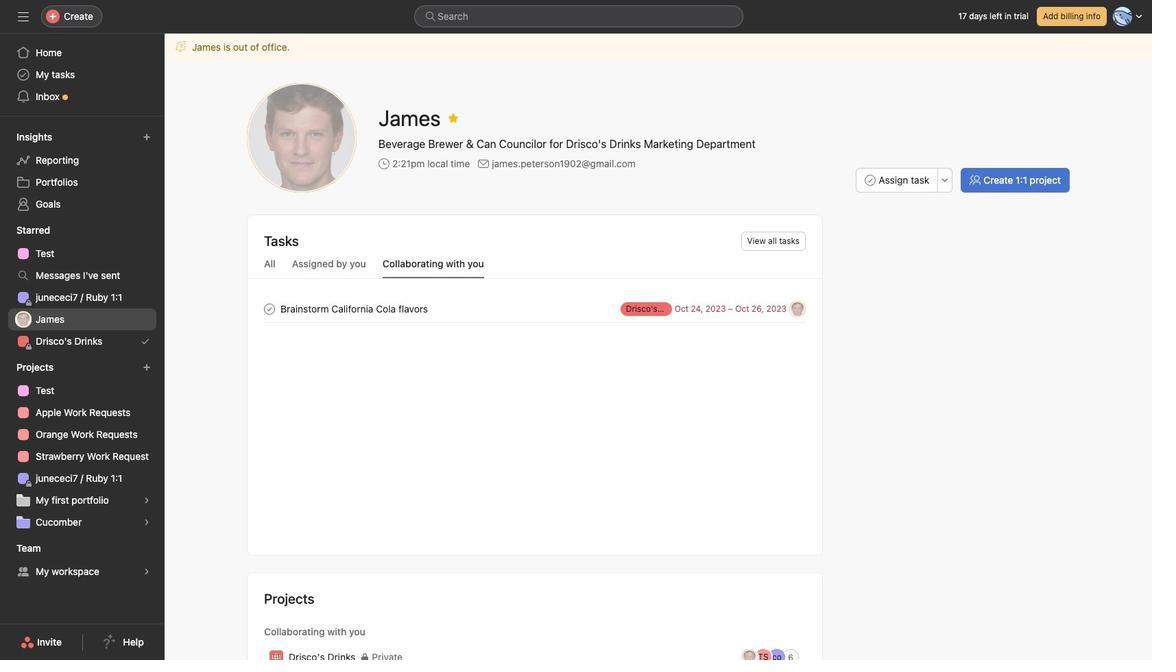 Task type: locate. For each thing, give the bounding box(es) containing it.
global element
[[0, 34, 165, 116]]

new project or portfolio image
[[143, 364, 151, 372]]

list box
[[414, 5, 743, 27]]

tasks tabs tab list
[[248, 257, 822, 279]]

hide sidebar image
[[18, 11, 29, 22]]

Mark complete checkbox
[[261, 301, 278, 317]]

insights element
[[0, 125, 165, 218]]

0 vertical spatial list item
[[248, 296, 822, 322]]

projects element
[[0, 355, 165, 536]]

2 list item from the top
[[248, 645, 822, 661]]

see details, my workspace image
[[143, 568, 151, 576]]

globe image
[[272, 654, 281, 661]]

starred element
[[0, 218, 165, 355]]

1 list item from the top
[[248, 296, 822, 322]]

new insights image
[[143, 133, 151, 141]]

more options image
[[941, 176, 950, 185]]

list item
[[248, 296, 822, 322], [248, 645, 822, 661]]

1 vertical spatial list item
[[248, 645, 822, 661]]

mark complete image
[[261, 301, 278, 317]]



Task type: vqa. For each thing, say whether or not it's contained in the screenshot.
Heading to the top
no



Task type: describe. For each thing, give the bounding box(es) containing it.
see details, cucomber image
[[143, 519, 151, 527]]

see details, my first portfolio image
[[143, 497, 151, 505]]

remove from starred image
[[448, 112, 459, 123]]

teams element
[[0, 536, 165, 586]]



